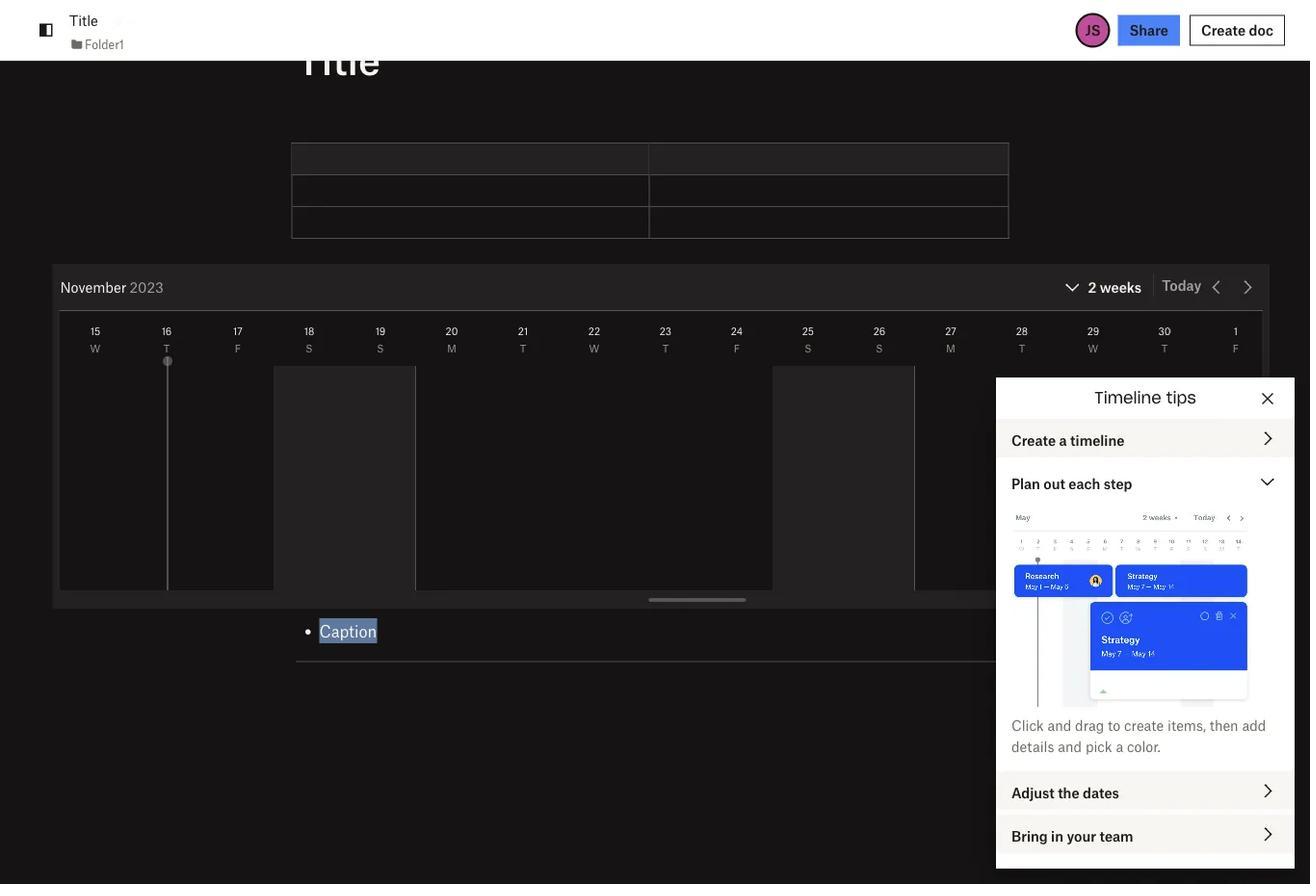 Task type: locate. For each thing, give the bounding box(es) containing it.
and left pick
[[1058, 738, 1082, 755]]

m inside "20 m"
[[448, 343, 457, 355]]

adjust the dates button
[[996, 772, 1295, 810]]

f down 24
[[735, 343, 741, 355]]

add
[[1243, 717, 1267, 734]]

w inside '29 w'
[[1089, 343, 1099, 355]]

pick
[[1086, 738, 1113, 755]]

1 vertical spatial and
[[1058, 738, 1082, 755]]

2 2023 from the left
[[130, 278, 163, 295]]

w down 29
[[1089, 343, 1099, 355]]

a inside click and drag to create items, then add details and pick a color.
[[1116, 738, 1124, 755]]

2 s from the left
[[378, 343, 385, 355]]

w
[[91, 343, 101, 355], [590, 343, 600, 355], [1089, 343, 1099, 355]]

in
[[1051, 828, 1064, 845]]

t down 30
[[1162, 343, 1169, 355]]

create up plan
[[1012, 432, 1056, 449]]

second
[[1132, 845, 1178, 862]]

2 t from the left
[[521, 343, 527, 355]]

a left timeline on the right of the page
[[1060, 432, 1067, 449]]

1 horizontal spatial title
[[296, 34, 381, 83]]

f for 24 f
[[735, 343, 741, 355]]

2 horizontal spatial w
[[1089, 343, 1099, 355]]

t for 28 t
[[1020, 343, 1026, 355]]

t inside 23 t
[[663, 343, 669, 355]]

2 horizontal spatial f
[[1234, 343, 1240, 355]]

plan out each step
[[1012, 475, 1133, 492]]

today button
[[1154, 274, 1202, 298]]

create doc
[[1202, 22, 1274, 39]]

s down 25
[[805, 343, 812, 355]]

1 down team
[[1122, 845, 1128, 862]]

15 w
[[91, 325, 101, 355]]

create for create doc
[[1202, 22, 1246, 39]]

1 horizontal spatial f
[[735, 343, 741, 355]]

1 vertical spatial 1
[[1122, 845, 1128, 862]]

0 horizontal spatial title
[[69, 12, 98, 29]]

f down december
[[1234, 343, 1240, 355]]

1 2023 from the left
[[116, 278, 149, 295]]

doc
[[1249, 22, 1274, 39]]

1 down december
[[1235, 325, 1239, 337]]

s down the 26
[[877, 343, 884, 355]]

0 horizontal spatial 1
[[1122, 845, 1128, 862]]

3 s from the left
[[805, 343, 812, 355]]

w inside the 22 w
[[590, 343, 600, 355]]

t for 16 t
[[164, 343, 170, 355]]

2 weeks
[[1088, 278, 1142, 295]]

s for 25 s
[[805, 343, 812, 355]]

26 s
[[874, 325, 886, 355]]

create for create a timeline
[[1012, 432, 1056, 449]]

updated
[[1064, 845, 1119, 862]]

3 w from the left
[[1089, 343, 1099, 355]]

18
[[305, 325, 315, 337]]

w for 15 w
[[91, 343, 101, 355]]

1 t from the left
[[164, 343, 170, 355]]

0 horizontal spatial f
[[235, 343, 241, 355]]

21
[[519, 325, 529, 337]]

1 horizontal spatial a
[[1116, 738, 1124, 755]]

create inside 'popup button'
[[1012, 432, 1056, 449]]

folder1 link
[[69, 34, 124, 54]]

f for 17 f
[[235, 343, 241, 355]]

dates
[[1083, 784, 1120, 801]]

s inside 25 s
[[805, 343, 812, 355]]

a
[[1060, 432, 1067, 449], [1116, 738, 1124, 755]]

and
[[1048, 717, 1072, 734], [1058, 738, 1082, 755]]

js
[[1086, 22, 1101, 39]]

drag
[[1076, 717, 1105, 734]]

3 t from the left
[[663, 343, 669, 355]]

4 s from the left
[[877, 343, 884, 355]]

m for 27 m
[[947, 343, 956, 355]]

19 s
[[376, 325, 386, 355]]

t
[[164, 343, 170, 355], [521, 343, 527, 355], [663, 343, 669, 355], [1020, 343, 1026, 355], [1162, 343, 1169, 355]]

1 vertical spatial title
[[296, 34, 381, 83]]

0 horizontal spatial a
[[1060, 432, 1067, 449]]

0 vertical spatial create
[[1202, 22, 1246, 39]]

m down 27
[[947, 343, 956, 355]]

0 vertical spatial title
[[69, 12, 98, 29]]

3 f from the left
[[1234, 343, 1240, 355]]

s
[[306, 343, 313, 355], [378, 343, 385, 355], [805, 343, 812, 355], [877, 343, 884, 355]]

s down 19
[[378, 343, 385, 355]]

t inside 16 t
[[164, 343, 170, 355]]

3 2023 from the left
[[135, 278, 169, 295]]

w down 15
[[91, 343, 101, 355]]

1 horizontal spatial w
[[590, 343, 600, 355]]

t down 28
[[1020, 343, 1026, 355]]

f down 17
[[235, 343, 241, 355]]

m down the 20 at the left of the page
[[448, 343, 457, 355]]

s inside 19 s
[[378, 343, 385, 355]]

create
[[1202, 22, 1246, 39], [1012, 432, 1056, 449]]

s inside "26 s"
[[877, 343, 884, 355]]

adjust
[[1012, 784, 1055, 801]]

27 m
[[946, 325, 957, 355]]

2 w from the left
[[590, 343, 600, 355]]

24
[[732, 325, 744, 337]]

0 vertical spatial 1
[[1235, 325, 1239, 337]]

16
[[162, 325, 172, 337]]

timeline
[[1095, 391, 1162, 406]]

21 t
[[519, 325, 529, 355]]

1 horizontal spatial m
[[947, 343, 956, 355]]

s for 26 s
[[877, 343, 884, 355]]

18 s
[[305, 325, 315, 355]]

15
[[91, 325, 101, 337]]

create left doc
[[1202, 22, 1246, 39]]

4 t from the left
[[1020, 343, 1026, 355]]

m
[[448, 343, 457, 355], [947, 343, 956, 355]]

1 f from the left
[[235, 343, 241, 355]]

timeline tips
[[1095, 391, 1197, 406]]

0 horizontal spatial create
[[1012, 432, 1056, 449]]

t inside 21 t
[[521, 343, 527, 355]]

f inside 24 f
[[735, 343, 741, 355]]

and left drag
[[1048, 717, 1072, 734]]

0 horizontal spatial m
[[448, 343, 457, 355]]

t down 21
[[521, 343, 527, 355]]

t inside 30 t
[[1162, 343, 1169, 355]]

2023
[[116, 278, 149, 295], [130, 278, 163, 295], [135, 278, 169, 295]]

1 vertical spatial create
[[1012, 432, 1056, 449]]

t for 30 t
[[1162, 343, 1169, 355]]

timeline
[[1071, 432, 1125, 449]]

share button
[[1118, 15, 1180, 46]]

bring in your team button
[[996, 815, 1295, 854]]

then
[[1210, 717, 1239, 734]]

t down the '23' in the top of the page
[[663, 343, 669, 355]]

create inside popup button
[[1202, 22, 1246, 39]]

1 horizontal spatial create
[[1202, 22, 1246, 39]]

s inside 18 s
[[306, 343, 313, 355]]

29
[[1088, 325, 1100, 337]]

m inside 27 m
[[947, 343, 956, 355]]

27
[[946, 325, 957, 337]]

a right pick
[[1116, 738, 1124, 755]]

september 2023
[[60, 278, 169, 295]]

caption
[[319, 621, 377, 641]]

0 horizontal spatial w
[[91, 343, 101, 355]]

november 2023
[[60, 278, 163, 295]]

1 vertical spatial a
[[1116, 738, 1124, 755]]

1 m from the left
[[448, 343, 457, 355]]

w down 22
[[590, 343, 600, 355]]

a inside 'popup button'
[[1060, 432, 1067, 449]]

november
[[60, 278, 126, 295]]

f inside 17 f
[[235, 343, 241, 355]]

1 s from the left
[[306, 343, 313, 355]]

t down 16
[[164, 343, 170, 355]]

2 f from the left
[[735, 343, 741, 355]]

1 horizontal spatial 1
[[1235, 325, 1239, 337]]

1 w from the left
[[91, 343, 101, 355]]

0 vertical spatial a
[[1060, 432, 1067, 449]]

t inside 28 t
[[1020, 343, 1026, 355]]

5 t from the left
[[1162, 343, 1169, 355]]

2 m from the left
[[947, 343, 956, 355]]

1
[[1235, 325, 1239, 337], [1122, 845, 1128, 862]]

s down 18
[[306, 343, 313, 355]]



Task type: describe. For each thing, give the bounding box(es) containing it.
bring in your team link
[[996, 815, 1295, 854]]

create a timeline button
[[996, 419, 1295, 458]]

30
[[1159, 325, 1172, 337]]

each
[[1069, 475, 1101, 492]]

the
[[1058, 784, 1080, 801]]

28
[[1017, 325, 1029, 337]]

26
[[874, 325, 886, 337]]

1 inside 1 f
[[1235, 325, 1239, 337]]

20
[[446, 325, 459, 337]]

2023 for september 2023
[[135, 278, 169, 295]]

october
[[60, 278, 112, 295]]

october 2023
[[60, 278, 149, 295]]

2
[[1088, 278, 1097, 295]]

s for 19 s
[[378, 343, 385, 355]]

17
[[234, 325, 243, 337]]

28 t
[[1017, 325, 1029, 355]]

adjust the dates
[[1012, 784, 1120, 801]]

js button
[[1076, 13, 1111, 48]]

folder1
[[85, 37, 124, 51]]

december
[[1201, 278, 1267, 295]]

tips
[[1167, 391, 1197, 406]]

2023 for november 2023
[[130, 278, 163, 295]]

22 w
[[589, 325, 601, 355]]

25 s
[[803, 325, 815, 355]]

plan out each step button
[[996, 463, 1295, 501]]

ago
[[1181, 845, 1205, 862]]

w for 29 w
[[1089, 343, 1099, 355]]

2023 for october 2023
[[116, 278, 149, 295]]

color.
[[1127, 738, 1161, 755]]

click
[[1012, 717, 1044, 734]]

22
[[589, 325, 601, 337]]

share
[[1130, 22, 1169, 39]]

2 weeks button
[[1061, 276, 1154, 299]]

bring in your team
[[1012, 828, 1134, 845]]

create
[[1125, 717, 1164, 734]]

updated 1 second ago
[[1064, 845, 1205, 862]]

m for 20 m
[[448, 343, 457, 355]]

adjust the dates link
[[996, 772, 1295, 810]]

0 vertical spatial and
[[1048, 717, 1072, 734]]

t for 23 t
[[663, 343, 669, 355]]

september
[[60, 278, 131, 295]]

s for 18 s
[[306, 343, 313, 355]]

to
[[1108, 717, 1121, 734]]

weeks
[[1100, 278, 1142, 295]]

step
[[1104, 475, 1133, 492]]

items,
[[1168, 717, 1207, 734]]

t for 21 t
[[521, 343, 527, 355]]

today
[[1162, 277, 1202, 294]]

f for 1 f
[[1234, 343, 1240, 355]]

bring
[[1012, 828, 1048, 845]]

title link
[[69, 10, 98, 31]]

plan out each step link
[[996, 463, 1295, 501]]

20 m
[[446, 325, 459, 355]]

out
[[1044, 475, 1066, 492]]

23
[[660, 325, 672, 337]]

plan
[[1012, 475, 1041, 492]]

details
[[1012, 738, 1055, 755]]

25
[[803, 325, 815, 337]]

your
[[1067, 828, 1097, 845]]

1 f
[[1234, 325, 1240, 355]]

team
[[1100, 828, 1134, 845]]

23 t
[[660, 325, 672, 355]]

30 t
[[1159, 325, 1172, 355]]

24 f
[[732, 325, 744, 355]]

create doc button
[[1190, 15, 1286, 46]]

19
[[376, 325, 386, 337]]

create a timeline
[[1012, 432, 1125, 449]]

17 f
[[234, 325, 243, 355]]

29 w
[[1088, 325, 1100, 355]]

w for 22 w
[[590, 343, 600, 355]]

create a timeline link
[[996, 419, 1295, 458]]

16 t
[[162, 325, 172, 355]]

click and drag to create items, then add details and pick a color.
[[1012, 717, 1267, 755]]



Task type: vqa. For each thing, say whether or not it's contained in the screenshot.
the w
yes



